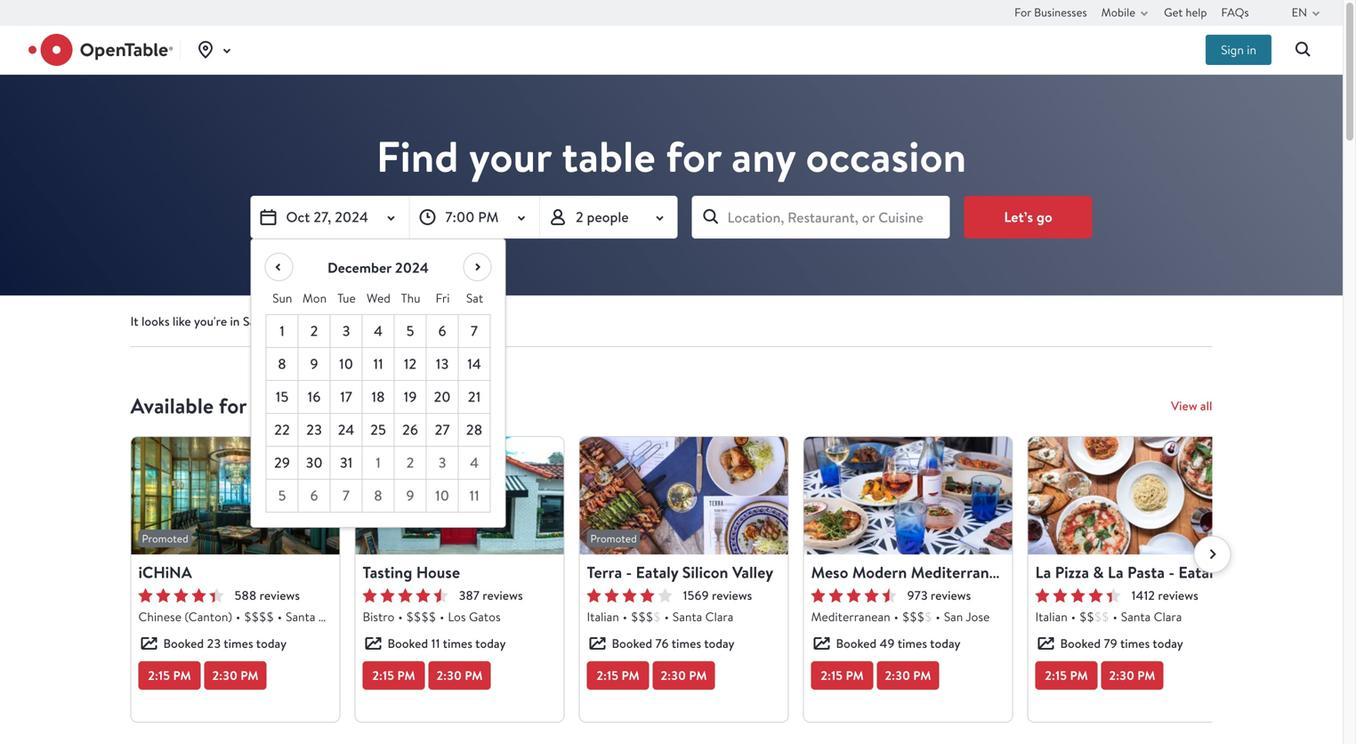 Task type: describe. For each thing, give the bounding box(es) containing it.
find your table for any occasion
[[377, 127, 967, 186]]

2:30 pm link for meso modern mediterranean
[[877, 662, 940, 690]]

sign in
[[1222, 41, 1257, 58]]

$$$ for eataly
[[631, 609, 654, 625]]

2:15 pm link for meso modern mediterranean
[[812, 662, 874, 690]]

0 horizontal spatial 7 button
[[331, 480, 363, 513]]

Please input a Location, Restaurant or Cuisine field
[[692, 196, 950, 239]]

387
[[459, 587, 480, 604]]

let's go button
[[965, 196, 1093, 239]]

1 eataly from the left
[[636, 561, 679, 584]]

clara for ichina
[[319, 609, 347, 625]]

2 vertical spatial 11
[[431, 635, 440, 652]]

1 horizontal spatial 6 button
[[427, 315, 459, 348]]

all
[[1201, 398, 1213, 414]]

not
[[295, 313, 316, 330]]

get for get help
[[1165, 4, 1184, 20]]

sun
[[273, 290, 292, 306]]

find
[[377, 127, 459, 186]]

a photo of la pizza & la pasta - eataly silicon valley restaurant image
[[1029, 437, 1237, 555]]

4 for the topmost 4 button
[[374, 321, 383, 341]]

los
[[448, 609, 466, 625]]

0 horizontal spatial 8
[[278, 354, 287, 374]]

pizza
[[1056, 561, 1090, 584]]

$$$$ for tasting house
[[406, 609, 436, 625]]

sunday element
[[266, 282, 299, 315]]

1 vertical spatial 8
[[374, 486, 383, 505]]

18
[[372, 387, 385, 406]]

table
[[562, 127, 656, 186]]

get help button
[[1165, 0, 1208, 25]]

tuesday element
[[331, 282, 363, 315]]

(canton)
[[185, 609, 232, 625]]

view all
[[1172, 398, 1213, 414]]

italian for la
[[1036, 609, 1068, 625]]

booked 23 times today
[[163, 635, 287, 652]]

0 horizontal spatial 3 button
[[331, 315, 363, 348]]

go
[[1037, 207, 1053, 226]]

any
[[732, 127, 796, 186]]

29
[[274, 453, 290, 472]]

italian for terra
[[587, 609, 619, 625]]

1 vertical spatial 6 button
[[299, 480, 331, 513]]

1 horizontal spatial 3 button
[[427, 447, 459, 480]]

2:30 pm for meso modern mediterranean
[[885, 667, 932, 684]]

27 button
[[427, 414, 459, 447]]

22 button
[[267, 414, 299, 447]]

$$$ $ for mediterranean
[[903, 609, 933, 625]]

16 button
[[299, 381, 331, 414]]

1 vertical spatial 10 button
[[427, 480, 459, 513]]

4.5 stars image for tasting
[[363, 589, 448, 603]]

december
[[328, 258, 392, 277]]

1 horizontal spatial 8 button
[[363, 480, 395, 513]]

santa clara for terra - eataly silicon valley
[[673, 609, 734, 625]]

28 button
[[459, 414, 491, 447]]

2:15 for ichina
[[148, 667, 170, 684]]

you're
[[194, 313, 227, 330]]

1 horizontal spatial 4 button
[[459, 447, 491, 480]]

tue
[[338, 290, 356, 306]]

ichina
[[138, 561, 192, 584]]

7 for the rightmost 7 button
[[471, 321, 478, 341]]

a photo of meso modern mediterranean restaurant image
[[804, 437, 1013, 555]]

2:15 pm link for terra - eataly silicon valley
[[587, 662, 650, 690]]

1 horizontal spatial 2 button
[[395, 447, 427, 480]]

oct 27, 2024 button
[[251, 196, 409, 239]]

1 horizontal spatial 3
[[439, 453, 446, 472]]

973 reviews
[[908, 587, 972, 604]]

2:15 pm for ichina
[[148, 667, 191, 684]]

1 valley from the left
[[733, 561, 774, 584]]

&
[[1094, 561, 1105, 584]]

opentable logo image
[[28, 34, 173, 66]]

let's go
[[1005, 207, 1053, 226]]

la pizza & la pasta - eataly silicon valley
[[1036, 561, 1317, 584]]

a photo of ichina restaurant image
[[131, 437, 340, 555]]

in inside button
[[1248, 41, 1257, 58]]

view
[[1172, 398, 1198, 414]]

saturday element
[[459, 282, 491, 315]]

4.2 stars image
[[1036, 589, 1121, 603]]

help
[[1186, 4, 1208, 20]]

terra - eataly silicon valley
[[587, 561, 774, 584]]

0 horizontal spatial 9
[[310, 354, 318, 374]]

0 horizontal spatial 3
[[342, 321, 350, 341]]

sat
[[466, 290, 484, 306]]

13 button
[[427, 348, 459, 381]]

reviews for meso
[[931, 587, 972, 604]]

sign in button
[[1206, 35, 1272, 65]]

1 - from the left
[[626, 561, 632, 584]]

businesses
[[1035, 4, 1088, 20]]

5 for right '5' button
[[406, 321, 414, 341]]

1 vertical spatial 1
[[376, 453, 381, 472]]

december 2024 grid
[[266, 282, 491, 513]]

24
[[338, 420, 355, 439]]

oct
[[286, 207, 310, 227]]

$$$$ for ichina
[[244, 609, 274, 625]]

a photo of tasting house restaurant image
[[356, 437, 564, 555]]

faqs button
[[1222, 0, 1250, 25]]

2 - from the left
[[1169, 561, 1175, 584]]

terra
[[587, 561, 623, 584]]

16
[[308, 387, 321, 406]]

11 for 11 button to the bottom
[[469, 486, 480, 505]]

1 horizontal spatial 1 button
[[363, 447, 395, 480]]

5 for '5' button to the left
[[278, 486, 286, 505]]

get current location
[[397, 313, 507, 330]]

0 vertical spatial 9 button
[[299, 348, 331, 381]]

thursday element
[[395, 282, 427, 315]]

booked for terra - eataly silicon valley
[[612, 635, 653, 652]]

1 vertical spatial for
[[219, 391, 247, 421]]

1 vertical spatial 9
[[406, 486, 415, 505]]

1 vertical spatial 2024
[[395, 258, 429, 277]]

correct?
[[319, 313, 365, 330]]

21
[[468, 387, 481, 406]]

12 button
[[395, 348, 427, 381]]

7:00
[[446, 207, 475, 226]]

23 inside button
[[306, 420, 322, 439]]

2:30 pm link for terra - eataly silicon valley
[[653, 662, 715, 690]]

friday element
[[427, 282, 459, 315]]

19 button
[[395, 381, 427, 414]]

2 silicon from the left
[[1226, 561, 1272, 584]]

times for ichina
[[224, 635, 253, 652]]

occasion
[[806, 127, 967, 186]]

21 button
[[459, 381, 491, 414]]

4.5 stars image for meso
[[812, 589, 897, 603]]

2024 inside dropdown button
[[335, 207, 369, 227]]

29 button
[[267, 447, 299, 480]]

booked 79 times today
[[1061, 635, 1184, 652]]

25
[[370, 420, 386, 439]]

available for lunch now
[[130, 391, 346, 421]]

santa clara for ichina
[[286, 609, 347, 625]]

promoted for ichina
[[142, 532, 188, 546]]

2:30 pm link for tasting house
[[429, 662, 491, 690]]

reviews for tasting
[[483, 587, 523, 604]]

house
[[416, 561, 460, 584]]

2:15 for terra - eataly silicon valley
[[597, 667, 619, 684]]

let's
[[1005, 207, 1034, 226]]

1 vertical spatial san
[[944, 609, 964, 625]]

thu
[[401, 290, 421, 306]]

santa for terra - eataly silicon valley
[[673, 609, 703, 625]]

0 vertical spatial 10 button
[[331, 348, 363, 381]]

23 button
[[299, 414, 331, 447]]

4 for the rightmost 4 button
[[470, 453, 479, 472]]

31 button
[[331, 447, 363, 480]]

2:30 pm link for la pizza & la pasta - eataly silicon valley
[[1102, 662, 1164, 690]]

1 la from the left
[[1036, 561, 1052, 584]]

2:15 pm link for la pizza & la pasta - eataly silicon valley
[[1036, 662, 1098, 690]]

1569
[[683, 587, 709, 604]]

like
[[173, 313, 191, 330]]

24 button
[[331, 414, 363, 447]]

2:30 for tasting house
[[437, 667, 462, 684]]

17
[[340, 387, 352, 406]]

oct 27, 2024
[[286, 207, 369, 227]]

a photo of terra - eataly silicon valley restaurant image
[[580, 437, 788, 555]]

30
[[306, 453, 323, 472]]

booked 11 times today
[[388, 635, 506, 652]]

people
[[587, 207, 629, 227]]

1 horizontal spatial mediterranean
[[911, 561, 1015, 584]]

reviews for terra
[[712, 587, 753, 604]]

1 vertical spatial 9 button
[[395, 480, 427, 513]]

your
[[469, 127, 552, 186]]

0 vertical spatial 1 button
[[267, 315, 299, 348]]

booked 49 times today
[[836, 635, 961, 652]]

26
[[402, 420, 419, 439]]

promoted for terra - eataly silicon valley
[[591, 532, 637, 546]]

wed
[[367, 290, 391, 306]]

mobile
[[1102, 4, 1136, 20]]

0 vertical spatial 11 button
[[363, 348, 395, 381]]

22
[[274, 420, 290, 439]]

1 vertical spatial 11 button
[[459, 480, 491, 513]]

jose.
[[265, 313, 292, 330]]

1 horizontal spatial 6
[[438, 321, 447, 341]]



Task type: locate. For each thing, give the bounding box(es) containing it.
1412
[[1132, 587, 1156, 604]]

2 people
[[576, 207, 629, 227]]

san jose
[[944, 609, 990, 625]]

1 $$ from the left
[[1080, 609, 1095, 625]]

1 button right the 31
[[363, 447, 395, 480]]

2 horizontal spatial santa
[[1122, 609, 1151, 625]]

$$$$ down 588 reviews
[[244, 609, 274, 625]]

1 $$$ from the left
[[631, 609, 654, 625]]

3 2:15 pm from the left
[[597, 667, 640, 684]]

3 2:15 pm link from the left
[[587, 662, 650, 690]]

2:30 down booked 76 times today
[[661, 667, 686, 684]]

0 horizontal spatial in
[[230, 313, 240, 330]]

4 today from the left
[[931, 635, 961, 652]]

4 down wednesday element
[[374, 321, 383, 341]]

1 horizontal spatial $$$ $
[[903, 609, 933, 625]]

3 today from the left
[[704, 635, 735, 652]]

2:15 down booked 49 times today
[[821, 667, 843, 684]]

6 down friday element
[[438, 321, 447, 341]]

for left any at right top
[[666, 127, 722, 186]]

5 button up 12 on the left
[[395, 315, 427, 348]]

4.3 stars image
[[138, 589, 224, 603]]

0 horizontal spatial 11
[[373, 354, 383, 374]]

$ down 973 reviews
[[925, 609, 933, 625]]

0 vertical spatial 6
[[438, 321, 447, 341]]

2:15 pm for la pizza & la pasta - eataly silicon valley
[[1045, 667, 1089, 684]]

4 2:30 from the left
[[885, 667, 911, 684]]

9 button
[[299, 348, 331, 381], [395, 480, 427, 513]]

2:30 down booked 79 times today
[[1110, 667, 1135, 684]]

2:30 pm for ichina
[[212, 667, 259, 684]]

8 button down 25 button
[[363, 480, 395, 513]]

13
[[436, 354, 449, 374]]

1 horizontal spatial 10 button
[[427, 480, 459, 513]]

1 2:30 pm from the left
[[212, 667, 259, 684]]

$$ down 4.2 stars 'image'
[[1080, 609, 1095, 625]]

1 right 31 button
[[376, 453, 381, 472]]

0 horizontal spatial $$$$
[[244, 609, 274, 625]]

clara
[[319, 609, 347, 625], [706, 609, 734, 625], [1154, 609, 1183, 625]]

2:30 for la pizza & la pasta - eataly silicon valley
[[1110, 667, 1135, 684]]

1 horizontal spatial $
[[925, 609, 933, 625]]

monday element
[[299, 282, 331, 315]]

2:15 down booked 79 times today
[[1045, 667, 1068, 684]]

1 vertical spatial 10
[[435, 486, 450, 505]]

$$$ $ down 4.1 stars image
[[631, 609, 661, 625]]

times down los at the bottom left of the page
[[443, 635, 473, 652]]

$ for mediterranean
[[925, 609, 933, 625]]

0 vertical spatial 2
[[576, 207, 584, 227]]

4.5 stars image down meso
[[812, 589, 897, 603]]

times for la pizza & la pasta - eataly silicon valley
[[1121, 635, 1151, 652]]

2:30 pm link
[[204, 662, 267, 690], [429, 662, 491, 690], [653, 662, 715, 690], [877, 662, 940, 690], [1102, 662, 1164, 690]]

0 vertical spatial mediterranean
[[911, 561, 1015, 584]]

1
[[280, 321, 285, 341], [376, 453, 381, 472]]

1 horizontal spatial eataly
[[1179, 561, 1222, 584]]

2:30 pm for terra - eataly silicon valley
[[661, 667, 707, 684]]

2 for 2 people
[[576, 207, 584, 227]]

san left jose.
[[243, 313, 262, 330]]

2 2:30 from the left
[[437, 667, 462, 684]]

1 horizontal spatial 5 button
[[395, 315, 427, 348]]

now
[[308, 391, 346, 421]]

5 times from the left
[[1121, 635, 1151, 652]]

booked down chinese (canton)
[[163, 635, 204, 652]]

0 horizontal spatial 4 button
[[363, 315, 395, 348]]

mediterranean up 973 reviews
[[911, 561, 1015, 584]]

today for tasting
[[476, 635, 506, 652]]

0 horizontal spatial $$$
[[631, 609, 654, 625]]

4 times from the left
[[898, 635, 928, 652]]

27
[[435, 420, 450, 439]]

0 horizontal spatial eataly
[[636, 561, 679, 584]]

1 vertical spatial get
[[397, 313, 417, 330]]

modern
[[853, 561, 908, 584]]

2:15 pm link down booked 76 times today
[[587, 662, 650, 690]]

2:30 for terra - eataly silicon valley
[[661, 667, 686, 684]]

1 vertical spatial 6
[[310, 486, 318, 505]]

times
[[224, 635, 253, 652], [443, 635, 473, 652], [672, 635, 702, 652], [898, 635, 928, 652], [1121, 635, 1151, 652]]

1 $ from the left
[[654, 609, 661, 625]]

2 reviews from the left
[[483, 587, 523, 604]]

for
[[666, 127, 722, 186], [219, 391, 247, 421]]

2:15 for la pizza & la pasta - eataly silicon valley
[[1045, 667, 1068, 684]]

1 horizontal spatial 2024
[[395, 258, 429, 277]]

times down the (canton)
[[224, 635, 253, 652]]

10 button up 17
[[331, 348, 363, 381]]

1 2:15 pm link from the left
[[138, 662, 201, 690]]

2 $$$$ from the left
[[406, 609, 436, 625]]

promoted
[[142, 532, 188, 546], [591, 532, 637, 546]]

2:30 pm link for ichina
[[204, 662, 267, 690]]

2 horizontal spatial clara
[[1154, 609, 1183, 625]]

6 button down 30
[[299, 480, 331, 513]]

0 horizontal spatial italian
[[587, 609, 619, 625]]

2 santa clara from the left
[[673, 609, 734, 625]]

booked for la pizza & la pasta - eataly silicon valley
[[1061, 635, 1102, 652]]

clara for terra - eataly silicon valley
[[706, 609, 734, 625]]

0 horizontal spatial 1
[[280, 321, 285, 341]]

1 horizontal spatial 7 button
[[459, 315, 491, 348]]

1 santa clara from the left
[[286, 609, 347, 625]]

5 2:30 from the left
[[1110, 667, 1135, 684]]

en button
[[1292, 0, 1328, 25]]

4.1 stars image
[[587, 589, 673, 603]]

1 horizontal spatial 2
[[407, 453, 414, 472]]

2:15 pm link down the chinese
[[138, 662, 201, 690]]

0 vertical spatial 6 button
[[427, 315, 459, 348]]

current
[[420, 313, 460, 330]]

2:15 pm for tasting house
[[372, 667, 416, 684]]

0 horizontal spatial 10 button
[[331, 348, 363, 381]]

1412 reviews
[[1132, 587, 1199, 604]]

8 up the '15'
[[278, 354, 287, 374]]

5 reviews from the left
[[1159, 587, 1199, 604]]

4 reviews from the left
[[931, 587, 972, 604]]

1 horizontal spatial la
[[1108, 561, 1124, 584]]

7 button
[[459, 315, 491, 348], [331, 480, 363, 513]]

1 vertical spatial mediterranean
[[812, 609, 891, 625]]

7 down saturday element
[[471, 321, 478, 341]]

1 santa from the left
[[286, 609, 316, 625]]

973
[[908, 587, 928, 604]]

2 $ from the left
[[925, 609, 933, 625]]

2 santa from the left
[[673, 609, 703, 625]]

1 horizontal spatial 5
[[406, 321, 414, 341]]

clara left 'bistro'
[[319, 609, 347, 625]]

booked left 49
[[836, 635, 877, 652]]

3 down "27" "button"
[[439, 453, 446, 472]]

santa down 588 reviews
[[286, 609, 316, 625]]

2:15 down 'bistro'
[[372, 667, 395, 684]]

2 today from the left
[[476, 635, 506, 652]]

today for la
[[1153, 635, 1184, 652]]

for left lunch
[[219, 391, 247, 421]]

bistro
[[363, 609, 395, 625]]

today down gatos
[[476, 635, 506, 652]]

get help
[[1165, 4, 1208, 20]]

1 vertical spatial 23
[[207, 635, 221, 652]]

1 horizontal spatial $$$$
[[406, 609, 436, 625]]

1569 reviews
[[683, 587, 753, 604]]

booked for tasting house
[[388, 635, 428, 652]]

4 2:30 pm link from the left
[[877, 662, 940, 690]]

2:15 for meso modern mediterranean
[[821, 667, 843, 684]]

0 horizontal spatial 5
[[278, 486, 286, 505]]

588
[[235, 587, 257, 604]]

2 la from the left
[[1108, 561, 1124, 584]]

0 vertical spatial get
[[1165, 4, 1184, 20]]

0 horizontal spatial 10
[[339, 354, 353, 374]]

3 2:15 from the left
[[597, 667, 619, 684]]

0 vertical spatial 2 button
[[299, 315, 331, 348]]

1 horizontal spatial silicon
[[1226, 561, 1272, 584]]

1 vertical spatial 4 button
[[459, 447, 491, 480]]

2 italian from the left
[[1036, 609, 1068, 625]]

10 button
[[331, 348, 363, 381], [427, 480, 459, 513]]

0 horizontal spatial 8 button
[[267, 348, 299, 381]]

2 eataly from the left
[[1179, 561, 1222, 584]]

promoted up 'terra'
[[591, 532, 637, 546]]

$$$ $ for eataly
[[631, 609, 661, 625]]

tasting house
[[363, 561, 460, 584]]

0 horizontal spatial 6
[[310, 486, 318, 505]]

in right you're
[[230, 313, 240, 330]]

12
[[404, 354, 417, 374]]

0 horizontal spatial 4.5 stars image
[[363, 589, 448, 603]]

- up 4.1 stars image
[[626, 561, 632, 584]]

1 horizontal spatial 4
[[470, 453, 479, 472]]

$$ up 79 on the bottom of page
[[1095, 609, 1110, 625]]

0 vertical spatial 4 button
[[363, 315, 395, 348]]

2:30 pm link down booked 23 times today
[[204, 662, 267, 690]]

1 horizontal spatial 11
[[431, 635, 440, 652]]

sign
[[1222, 41, 1245, 58]]

2:30 down booked 23 times today
[[212, 667, 238, 684]]

2:30 pm down booked 23 times today
[[212, 667, 259, 684]]

reviews up gatos
[[483, 587, 523, 604]]

today down 1412 reviews
[[1153, 635, 1184, 652]]

3 2:30 pm from the left
[[661, 667, 707, 684]]

la left pizza
[[1036, 561, 1052, 584]]

18 button
[[363, 381, 395, 414]]

1 horizontal spatial 8
[[374, 486, 383, 505]]

2 $$$ from the left
[[903, 609, 925, 625]]

santa clara for la pizza & la pasta - eataly silicon valley
[[1122, 609, 1183, 625]]

1 horizontal spatial promoted
[[591, 532, 637, 546]]

booked for meso modern mediterranean
[[836, 635, 877, 652]]

it
[[130, 313, 139, 330]]

times for tasting house
[[443, 635, 473, 652]]

1 horizontal spatial valley
[[1276, 561, 1317, 584]]

chinese (canton)
[[138, 609, 232, 625]]

2:30 pm for tasting house
[[437, 667, 483, 684]]

times for terra - eataly silicon valley
[[672, 635, 702, 652]]

2 2:30 pm link from the left
[[429, 662, 491, 690]]

2 2:15 pm link from the left
[[363, 662, 425, 690]]

1 vertical spatial 1 button
[[363, 447, 395, 480]]

location
[[463, 313, 507, 330]]

2
[[576, 207, 584, 227], [310, 321, 318, 341], [407, 453, 414, 472]]

1 clara from the left
[[319, 609, 347, 625]]

1 vertical spatial 3 button
[[427, 447, 459, 480]]

2:30 pm down booked 79 times today
[[1110, 667, 1156, 684]]

- up 1412 reviews
[[1169, 561, 1175, 584]]

5 2:15 from the left
[[1045, 667, 1068, 684]]

0 vertical spatial 8 button
[[267, 348, 299, 381]]

santa clara down 588 reviews
[[286, 609, 347, 625]]

times for meso modern mediterranean
[[898, 635, 928, 652]]

5 2:30 pm from the left
[[1110, 667, 1156, 684]]

5 button
[[395, 315, 427, 348], [267, 480, 299, 513]]

10 for the bottom '10' button
[[435, 486, 450, 505]]

0 horizontal spatial promoted
[[142, 532, 188, 546]]

in right sign
[[1248, 41, 1257, 58]]

4.5 stars image
[[363, 589, 448, 603], [812, 589, 897, 603]]

9 down 26 button on the left bottom of page
[[406, 486, 415, 505]]

2:30 for ichina
[[212, 667, 238, 684]]

2 clara from the left
[[706, 609, 734, 625]]

today down 1569 reviews
[[704, 635, 735, 652]]

2:15 for tasting house
[[372, 667, 395, 684]]

2:15 pm link down booked 79 times today
[[1036, 662, 1098, 690]]

6 button up 13
[[427, 315, 459, 348]]

0 vertical spatial 23
[[306, 420, 322, 439]]

0 vertical spatial 8
[[278, 354, 287, 374]]

times right 76
[[672, 635, 702, 652]]

7
[[471, 321, 478, 341], [343, 486, 350, 505]]

4 2:15 pm from the left
[[821, 667, 864, 684]]

1 vertical spatial 5 button
[[267, 480, 299, 513]]

5 button down 29
[[267, 480, 299, 513]]

santa clara
[[286, 609, 347, 625], [673, 609, 734, 625], [1122, 609, 1183, 625]]

$$$ down 4.1 stars image
[[631, 609, 654, 625]]

2:15 pm for terra - eataly silicon valley
[[597, 667, 640, 684]]

reviews down la pizza & la pasta - eataly silicon valley
[[1159, 587, 1199, 604]]

2:15 pm down 'bistro'
[[372, 667, 416, 684]]

1 italian from the left
[[587, 609, 619, 625]]

1 horizontal spatial 10
[[435, 486, 450, 505]]

2 $$ from the left
[[1095, 609, 1110, 625]]

1 horizontal spatial santa
[[673, 609, 703, 625]]

26 button
[[395, 414, 427, 447]]

5 2:15 pm link from the left
[[1036, 662, 1098, 690]]

1 horizontal spatial 4.5 stars image
[[812, 589, 897, 603]]

2 for top 2 button
[[310, 321, 318, 341]]

faqs
[[1222, 4, 1250, 20]]

1 vertical spatial 11
[[469, 486, 480, 505]]

20 button
[[427, 381, 459, 414]]

it looks like you're in san jose. not correct?
[[130, 313, 365, 330]]

2:30 pm down booked 11 times today
[[437, 667, 483, 684]]

tasting
[[363, 561, 413, 584]]

3 reviews from the left
[[712, 587, 753, 604]]

2:30 pm link down booked 11 times today
[[429, 662, 491, 690]]

17 button
[[331, 381, 363, 414]]

1 $$$ $ from the left
[[631, 609, 661, 625]]

$$$ for mediterranean
[[903, 609, 925, 625]]

1 horizontal spatial $$$
[[903, 609, 925, 625]]

5 booked from the left
[[1061, 635, 1102, 652]]

0 vertical spatial 11
[[373, 354, 383, 374]]

1 vertical spatial 3
[[439, 453, 446, 472]]

11 button left 12 on the left
[[363, 348, 395, 381]]

1 2:15 pm from the left
[[148, 667, 191, 684]]

10 for top '10' button
[[339, 354, 353, 374]]

1 today from the left
[[256, 635, 287, 652]]

booked down 'bistro'
[[388, 635, 428, 652]]

31
[[340, 453, 353, 472]]

2 for the rightmost 2 button
[[407, 453, 414, 472]]

0 horizontal spatial 7
[[343, 486, 350, 505]]

4 button
[[363, 315, 395, 348], [459, 447, 491, 480]]

2:30 pm for la pizza & la pasta - eataly silicon valley
[[1110, 667, 1156, 684]]

1 horizontal spatial 23
[[306, 420, 322, 439]]

1 vertical spatial 2
[[310, 321, 318, 341]]

italian down 4.2 stars 'image'
[[1036, 609, 1068, 625]]

28
[[466, 420, 483, 439]]

$$$ $ down '973' at the right bottom
[[903, 609, 933, 625]]

2:30 pm link down booked 76 times today
[[653, 662, 715, 690]]

0 horizontal spatial $$$ $
[[631, 609, 661, 625]]

search icon image
[[1294, 39, 1315, 61]]

7:00 pm
[[446, 207, 499, 226]]

14 button
[[459, 348, 491, 381]]

2 horizontal spatial santa clara
[[1122, 609, 1183, 625]]

pasta
[[1128, 561, 1165, 584]]

4 2:30 pm from the left
[[885, 667, 932, 684]]

None field
[[692, 196, 950, 239]]

december 2024
[[328, 258, 429, 277]]

2 promoted from the left
[[591, 532, 637, 546]]

2:15
[[148, 667, 170, 684], [372, 667, 395, 684], [597, 667, 619, 684], [821, 667, 843, 684], [1045, 667, 1068, 684]]

8 down 25 button
[[374, 486, 383, 505]]

today for meso
[[931, 635, 961, 652]]

meso modern mediterranean
[[812, 561, 1015, 584]]

eataly up 4.1 stars image
[[636, 561, 679, 584]]

2:30 pm down booked 76 times today
[[661, 667, 707, 684]]

clara down 1412 reviews
[[1154, 609, 1183, 625]]

1 2:30 from the left
[[212, 667, 238, 684]]

1 reviews from the left
[[260, 587, 300, 604]]

5 2:15 pm from the left
[[1045, 667, 1089, 684]]

1 horizontal spatial get
[[1165, 4, 1184, 20]]

2 2:15 from the left
[[372, 667, 395, 684]]

2 booked from the left
[[388, 635, 428, 652]]

0 horizontal spatial clara
[[319, 609, 347, 625]]

0 horizontal spatial san
[[243, 313, 262, 330]]

10 up 17
[[339, 354, 353, 374]]

2:15 down booked 76 times today
[[597, 667, 619, 684]]

0 vertical spatial 4
[[374, 321, 383, 341]]

0 horizontal spatial 11 button
[[363, 348, 395, 381]]

1 4.5 stars image from the left
[[363, 589, 448, 603]]

2 valley from the left
[[1276, 561, 1317, 584]]

get current location button
[[372, 311, 507, 332]]

3 santa from the left
[[1122, 609, 1151, 625]]

10 down "27" "button"
[[435, 486, 450, 505]]

2:15 pm for meso modern mediterranean
[[821, 667, 864, 684]]

0 horizontal spatial 2024
[[335, 207, 369, 227]]

santa clara down the 1412
[[1122, 609, 1183, 625]]

pm
[[478, 207, 499, 226], [173, 667, 191, 684], [241, 667, 259, 684], [397, 667, 416, 684], [465, 667, 483, 684], [622, 667, 640, 684], [689, 667, 707, 684], [846, 667, 864, 684], [914, 667, 932, 684], [1071, 667, 1089, 684], [1138, 667, 1156, 684]]

3 booked from the left
[[612, 635, 653, 652]]

0 horizontal spatial 23
[[207, 635, 221, 652]]

2 button down monday element on the left of page
[[299, 315, 331, 348]]

5 down '29' button at the left bottom
[[278, 486, 286, 505]]

2 vertical spatial 2
[[407, 453, 414, 472]]

1 left not
[[280, 321, 285, 341]]

4 booked from the left
[[836, 635, 877, 652]]

6 down the 30 button
[[310, 486, 318, 505]]

booked left 76
[[612, 635, 653, 652]]

1 horizontal spatial santa clara
[[673, 609, 734, 625]]

2:30 down booked 11 times today
[[437, 667, 462, 684]]

1 promoted from the left
[[142, 532, 188, 546]]

3 times from the left
[[672, 635, 702, 652]]

1 times from the left
[[224, 635, 253, 652]]

2:15 down the chinese
[[148, 667, 170, 684]]

1 horizontal spatial 7
[[471, 321, 478, 341]]

0 horizontal spatial mediterranean
[[812, 609, 891, 625]]

$$ $$
[[1080, 609, 1110, 625]]

0 horizontal spatial 1 button
[[267, 315, 299, 348]]

3 2:30 from the left
[[661, 667, 686, 684]]

1 horizontal spatial -
[[1169, 561, 1175, 584]]

booked left 79 on the bottom of page
[[1061, 635, 1102, 652]]

2 4.5 stars image from the left
[[812, 589, 897, 603]]

$$$ down '973' at the right bottom
[[903, 609, 925, 625]]

fri
[[436, 290, 450, 306]]

$ up 76
[[654, 609, 661, 625]]

0 horizontal spatial 9 button
[[299, 348, 331, 381]]

1 2:30 pm link from the left
[[204, 662, 267, 690]]

wednesday element
[[363, 282, 395, 315]]

3 santa clara from the left
[[1122, 609, 1183, 625]]

3 clara from the left
[[1154, 609, 1183, 625]]

san left jose
[[944, 609, 964, 625]]

11 for the topmost 11 button
[[373, 354, 383, 374]]

4.5 stars image down tasting house
[[363, 589, 448, 603]]

1 horizontal spatial 11 button
[[459, 480, 491, 513]]

0 horizontal spatial 5 button
[[267, 480, 299, 513]]

3 2:30 pm link from the left
[[653, 662, 715, 690]]

10
[[339, 354, 353, 374], [435, 486, 450, 505]]

0 vertical spatial san
[[243, 313, 262, 330]]

reviews
[[260, 587, 300, 604], [483, 587, 523, 604], [712, 587, 753, 604], [931, 587, 972, 604], [1159, 587, 1199, 604]]

1 horizontal spatial for
[[666, 127, 722, 186]]

1 silicon from the left
[[683, 561, 729, 584]]

get for get current location
[[397, 313, 417, 330]]

jose
[[966, 609, 990, 625]]

view all link
[[1172, 397, 1213, 415]]

4 down 28 button
[[470, 453, 479, 472]]

2 2:30 pm from the left
[[437, 667, 483, 684]]

for businesses button
[[1015, 0, 1088, 25]]

2:15 pm down booked 79 times today
[[1045, 667, 1089, 684]]

2 left people
[[576, 207, 584, 227]]

gatos
[[469, 609, 501, 625]]

2 button down 26
[[395, 447, 427, 480]]

4 2:15 pm link from the left
[[812, 662, 874, 690]]

for
[[1015, 4, 1032, 20]]

santa down 1569
[[673, 609, 703, 625]]

booked for ichina
[[163, 635, 204, 652]]

5 today from the left
[[1153, 635, 1184, 652]]

23 down the (canton)
[[207, 635, 221, 652]]

2:30 for meso modern mediterranean
[[885, 667, 911, 684]]

2 2:15 pm from the left
[[372, 667, 416, 684]]

76
[[656, 635, 669, 652]]

15 button
[[267, 381, 299, 414]]

for businesses
[[1015, 4, 1088, 20]]

2:15 pm down booked 49 times today
[[821, 667, 864, 684]]

$ for eataly
[[654, 609, 661, 625]]

get
[[1165, 4, 1184, 20], [397, 313, 417, 330]]

2 $$$ $ from the left
[[903, 609, 933, 625]]

clara for la pizza & la pasta - eataly silicon valley
[[1154, 609, 1183, 625]]

mobile button
[[1102, 0, 1156, 25]]

1 2:15 from the left
[[148, 667, 170, 684]]

0 vertical spatial 7
[[471, 321, 478, 341]]

0 horizontal spatial 6 button
[[299, 480, 331, 513]]

0 vertical spatial 9
[[310, 354, 318, 374]]

23 right 22 button
[[306, 420, 322, 439]]

lunch
[[252, 391, 303, 421]]

3 down tuesday element
[[342, 321, 350, 341]]

0 horizontal spatial $
[[654, 609, 661, 625]]

5 2:30 pm link from the left
[[1102, 662, 1164, 690]]

la right & at the right
[[1108, 561, 1124, 584]]

2:15 pm link for ichina
[[138, 662, 201, 690]]

7 for 7 button to the left
[[343, 486, 350, 505]]

promoted up ichina
[[142, 532, 188, 546]]

4 2:15 from the left
[[821, 667, 843, 684]]

2:15 pm link for tasting house
[[363, 662, 425, 690]]

santa for la pizza & la pasta - eataly silicon valley
[[1122, 609, 1151, 625]]

7 button up 14
[[459, 315, 491, 348]]

9 button down 26 button on the left bottom of page
[[395, 480, 427, 513]]

1 booked from the left
[[163, 635, 204, 652]]

2 times from the left
[[443, 635, 473, 652]]

today for terra
[[704, 635, 735, 652]]

1 $$$$ from the left
[[244, 609, 274, 625]]

san
[[243, 313, 262, 330], [944, 609, 964, 625]]

0 vertical spatial 3
[[342, 321, 350, 341]]

reviews for la
[[1159, 587, 1199, 604]]

1 vertical spatial in
[[230, 313, 240, 330]]

2:30 down booked 49 times today
[[885, 667, 911, 684]]

2024
[[335, 207, 369, 227], [395, 258, 429, 277]]

santa for ichina
[[286, 609, 316, 625]]

10 button down "27" "button"
[[427, 480, 459, 513]]

2:15 pm down booked 76 times today
[[597, 667, 640, 684]]

$
[[654, 609, 661, 625], [925, 609, 933, 625]]



Task type: vqa. For each thing, say whether or not it's contained in the screenshot.


